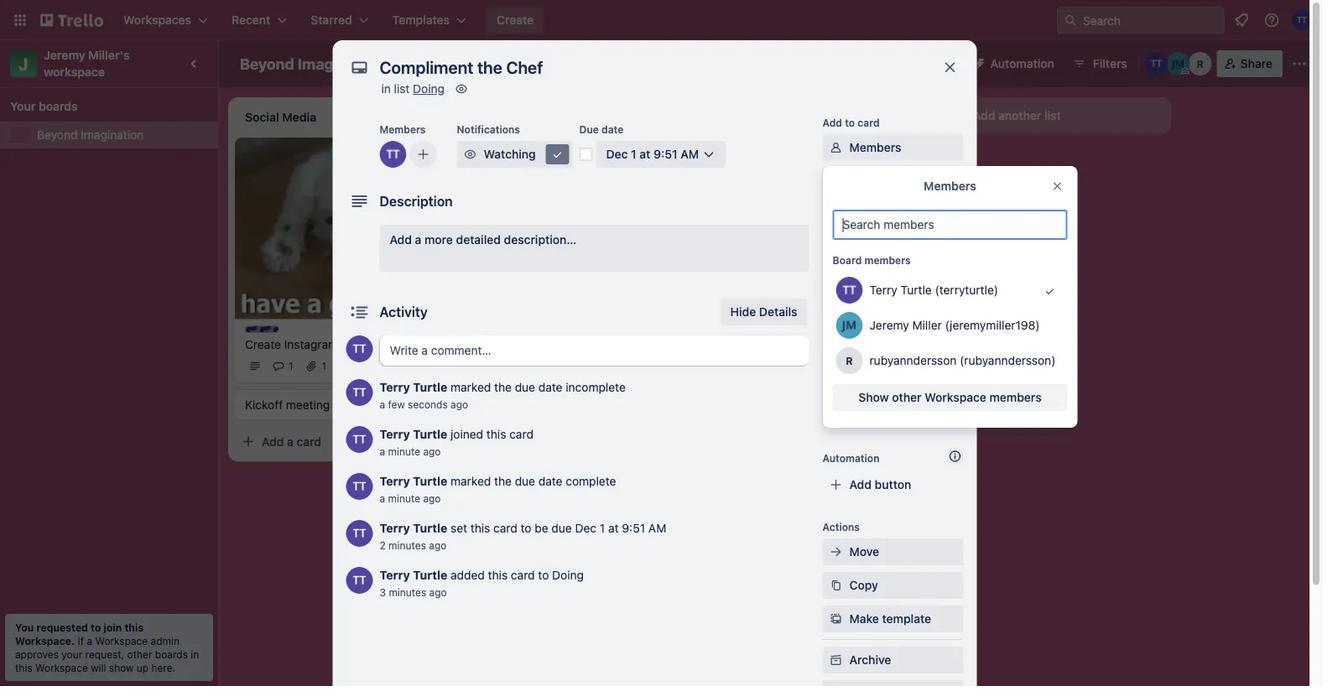 Task type: locate. For each thing, give the bounding box(es) containing it.
request,
[[85, 649, 124, 660]]

terry turtle added this card to doing 3 minutes ago
[[380, 569, 584, 598]]

1 horizontal spatial beyond
[[240, 55, 294, 73]]

1 horizontal spatial 9:51
[[654, 147, 678, 161]]

0 vertical spatial create
[[497, 13, 534, 27]]

sm image for archive
[[828, 652, 845, 669]]

sm image for checklist
[[828, 206, 845, 223]]

2 the from the top
[[494, 475, 512, 488]]

dec up description…
[[504, 216, 522, 227]]

1 vertical spatial doing
[[552, 569, 584, 582]]

1 horizontal spatial members
[[850, 141, 902, 154]]

add left more
[[390, 233, 412, 247]]

1 horizontal spatial add a card
[[500, 253, 560, 267]]

this for joined
[[487, 428, 506, 441]]

automation inside automation button
[[991, 57, 1055, 70]]

0 vertical spatial imagination
[[298, 55, 383, 73]]

jeremy up custom fields at the right
[[870, 318, 909, 332]]

create instagram
[[245, 337, 338, 351]]

at
[[640, 147, 651, 161], [608, 522, 619, 535]]

0 horizontal spatial doing
[[413, 82, 445, 96]]

back to home image
[[40, 7, 103, 34]]

Mark due date as complete checkbox
[[579, 148, 593, 161]]

0 vertical spatial due
[[515, 381, 535, 394]]

automation
[[991, 57, 1055, 70], [823, 452, 880, 464]]

1 vertical spatial beyond
[[37, 128, 78, 142]]

date left the complete
[[539, 475, 563, 488]]

thoughts
[[500, 145, 546, 157]]

admin
[[151, 635, 180, 647]]

2 vertical spatial due
[[552, 522, 572, 535]]

jeremy
[[44, 48, 85, 62], [870, 318, 909, 332]]

2 vertical spatial dec
[[575, 522, 597, 535]]

0 horizontal spatial am
[[649, 522, 667, 535]]

0 horizontal spatial members
[[380, 123, 426, 135]]

Dec 1 checkbox
[[483, 211, 535, 232]]

boards right the your
[[39, 99, 78, 113]]

1 vertical spatial other
[[127, 649, 152, 660]]

turtle inside terry turtle joined this card a minute ago
[[413, 428, 448, 441]]

1 horizontal spatial at
[[640, 147, 651, 161]]

automation up add button
[[823, 452, 880, 464]]

jeremy inside jeremy miller's workspace
[[44, 48, 85, 62]]

ago up 'joined' at the bottom left of page
[[451, 399, 468, 410]]

turtle down create from template… icon at left bottom
[[413, 475, 448, 488]]

ups left automation button
[[932, 57, 954, 70]]

1 inside terry turtle set this card to be due dec 1 at 9:51 am 2 minutes ago
[[600, 522, 605, 535]]

a minute ago link for joined this card
[[380, 446, 441, 457]]

turtle inside terry turtle marked the due date incomplete a few seconds ago
[[413, 381, 448, 394]]

add power-ups link
[[823, 403, 964, 430]]

1 vertical spatial board
[[833, 254, 862, 266]]

1 horizontal spatial list
[[1045, 109, 1061, 123]]

be
[[535, 522, 549, 535]]

r for rubyanndersson (rubyanndersson) icon
[[1197, 58, 1204, 70]]

terry for terry turtle added this card to doing 3 minutes ago
[[380, 569, 410, 582]]

terry for terry turtle set this card to be due dec 1 at 9:51 am 2 minutes ago
[[380, 522, 410, 535]]

ago inside terry turtle marked the due date incomplete a few seconds ago
[[451, 399, 468, 410]]

0 horizontal spatial board
[[598, 57, 630, 70]]

sm image
[[967, 50, 991, 74], [453, 81, 470, 97], [462, 146, 479, 163], [549, 146, 566, 163], [828, 173, 845, 190], [828, 544, 845, 561]]

power-ups inside button
[[892, 57, 954, 70]]

create for create instagram
[[245, 337, 281, 351]]

date for incomplete
[[539, 381, 563, 394]]

sm image inside checklist link
[[828, 206, 845, 223]]

sm image inside 'copy' 'link'
[[828, 577, 845, 594]]

0 notifications image
[[1232, 10, 1252, 30]]

to down terry turtle set this card to be due dec 1 at 9:51 am 2 minutes ago
[[538, 569, 549, 582]]

1 the from the top
[[494, 381, 512, 394]]

customize views image
[[649, 55, 666, 72]]

button
[[875, 478, 912, 492]]

am inside "button"
[[681, 147, 699, 161]]

terry turtle (terryturtle) image
[[1292, 10, 1312, 30], [1145, 52, 1169, 76], [661, 211, 681, 232], [346, 336, 373, 363], [346, 379, 373, 406], [346, 473, 373, 500], [346, 520, 373, 547]]

a minute ago link down a few seconds ago 'link'
[[380, 446, 441, 457]]

1 horizontal spatial beyond imagination
[[240, 55, 383, 73]]

Write a comment text field
[[380, 336, 809, 366]]

1 horizontal spatial imagination
[[298, 55, 383, 73]]

sm image
[[828, 139, 845, 156], [828, 206, 845, 223], [828, 307, 845, 324], [828, 577, 845, 594], [828, 611, 845, 628], [828, 652, 845, 669]]

ago down the 'seconds'
[[423, 446, 441, 457]]

dec inside terry turtle set this card to be due dec 1 at 9:51 am 2 minutes ago
[[575, 522, 597, 535]]

1 vertical spatial 9:51
[[622, 522, 645, 535]]

sm image left labels
[[828, 173, 845, 190]]

sm image for automation button
[[967, 50, 991, 74]]

dec down due date
[[606, 147, 628, 161]]

terry turtle (terryturtle) image right 'open information menu' icon
[[1292, 10, 1312, 30]]

add a more detailed description…
[[390, 233, 577, 247]]

r button
[[1189, 52, 1212, 76]]

1 vertical spatial date
[[539, 381, 563, 394]]

this inside terry turtle set this card to be due dec 1 at 9:51 am 2 minutes ago
[[471, 522, 490, 535]]

power- inside add power-ups link
[[875, 409, 914, 423]]

0 horizontal spatial at
[[608, 522, 619, 535]]

due inside terry turtle marked the due date complete a minute ago
[[515, 475, 535, 488]]

sm image left copy
[[828, 577, 845, 594]]

description…
[[504, 233, 577, 247]]

r
[[1197, 58, 1204, 70], [846, 355, 853, 367]]

a left the few
[[380, 399, 385, 410]]

0 horizontal spatial create
[[245, 337, 281, 351]]

sm image down notifications
[[462, 146, 479, 163]]

doing down star or unstar board icon
[[413, 82, 445, 96]]

0 vertical spatial power-ups
[[892, 57, 954, 70]]

joined
[[451, 428, 483, 441]]

add a card
[[500, 253, 560, 267], [262, 435, 321, 448]]

add inside "add button" button
[[850, 478, 872, 492]]

create inside create button
[[497, 13, 534, 27]]

beyond imagination
[[240, 55, 383, 73], [37, 128, 144, 142]]

add a card button down kickoff meeting link
[[235, 428, 423, 455]]

jeremy for jeremy miller's workspace
[[44, 48, 85, 62]]

0 vertical spatial other
[[892, 391, 922, 404]]

card
[[858, 117, 880, 128], [535, 253, 560, 267], [510, 428, 534, 441], [297, 435, 321, 448], [494, 522, 518, 535], [511, 569, 535, 582]]

to inside 'terry turtle added this card to doing 3 minutes ago'
[[538, 569, 549, 582]]

ago inside terry turtle marked the due date complete a minute ago
[[423, 493, 441, 504]]

0 vertical spatial a minute ago link
[[380, 446, 441, 457]]

0 horizontal spatial automation
[[823, 452, 880, 464]]

0 vertical spatial beyond imagination
[[240, 55, 383, 73]]

5 sm image from the top
[[828, 611, 845, 628]]

your boards with 1 items element
[[10, 97, 200, 117]]

hide details
[[731, 305, 798, 319]]

meeting
[[286, 398, 330, 412]]

add a card for add a card button to the top
[[500, 253, 560, 267]]

more
[[425, 233, 453, 247]]

1 vertical spatial in
[[191, 649, 199, 660]]

0 horizontal spatial add a card
[[262, 435, 321, 448]]

visible
[[520, 57, 556, 70]]

terry turtle (terryturtle) image up the 'seconds'
[[423, 356, 443, 376]]

primary element
[[0, 0, 1323, 40]]

1 minute from the top
[[388, 446, 420, 457]]

date right due
[[602, 123, 624, 135]]

make template link
[[823, 606, 964, 633]]

1 vertical spatial due
[[515, 475, 535, 488]]

2 a minute ago link from the top
[[380, 493, 441, 504]]

add down kickoff
[[262, 435, 284, 448]]

2 sm image from the top
[[828, 206, 845, 223]]

minutes
[[389, 540, 426, 551], [389, 587, 426, 598]]

sm image down add to card
[[828, 139, 845, 156]]

add down show
[[850, 409, 872, 423]]

this right join
[[125, 622, 144, 634]]

r down jeremy miller (jeremymiller198) icon
[[846, 355, 853, 367]]

0 vertical spatial in
[[381, 82, 391, 96]]

ups down show other workspace members
[[914, 409, 936, 423]]

0 horizontal spatial beyond imagination
[[37, 128, 144, 142]]

the inside terry turtle marked the due date complete a minute ago
[[494, 475, 512, 488]]

sm image inside archive link
[[828, 652, 845, 669]]

terry inside terry turtle marked the due date complete a minute ago
[[380, 475, 410, 488]]

0 vertical spatial members
[[380, 123, 426, 135]]

dec inside option
[[504, 216, 522, 227]]

rubyanndersson (rubyanndersson)
[[870, 354, 1056, 368]]

1 vertical spatial automation
[[823, 452, 880, 464]]

None text field
[[371, 52, 925, 82]]

1 horizontal spatial doing
[[552, 569, 584, 582]]

imagination
[[298, 55, 383, 73], [81, 128, 144, 142]]

card down terry turtle marked the due date incomplete a few seconds ago
[[510, 428, 534, 441]]

to left be
[[521, 522, 532, 535]]

the up terry turtle joined this card a minute ago
[[494, 381, 512, 394]]

card up members link
[[858, 117, 880, 128]]

this right added
[[488, 569, 508, 582]]

terry inside 'terry turtle added this card to doing 3 minutes ago'
[[380, 569, 410, 582]]

1 vertical spatial boards
[[155, 649, 188, 660]]

minutes right the 3
[[389, 587, 426, 598]]

add members to card image
[[417, 146, 430, 163]]

this inside 'terry turtle added this card to doing 3 minutes ago'
[[488, 569, 508, 582]]

minute inside terry turtle joined this card a minute ago
[[388, 446, 420, 457]]

filters
[[1093, 57, 1128, 70]]

0 vertical spatial jeremy
[[44, 48, 85, 62]]

1 vertical spatial add a card button
[[235, 428, 423, 455]]

beyond
[[240, 55, 294, 73], [37, 128, 78, 142]]

1 vertical spatial am
[[649, 522, 667, 535]]

r right jeremy miller (jeremymiller198) image
[[1197, 58, 1204, 70]]

workspace inside button
[[455, 57, 517, 70]]

add a card button down dec 1
[[473, 247, 661, 274]]

1 horizontal spatial dec
[[575, 522, 597, 535]]

sm image for copy
[[828, 577, 845, 594]]

1 sm image from the top
[[828, 139, 845, 156]]

1 down the complete
[[600, 522, 605, 535]]

in inside the if a workspace admin approves your request, other boards in this workspace will show up here.
[[191, 649, 199, 660]]

activity
[[380, 304, 428, 320]]

terry for terry turtle (terryturtle)
[[870, 283, 898, 297]]

this inside terry turtle joined this card a minute ago
[[487, 428, 506, 441]]

date inside terry turtle marked the due date incomplete a few seconds ago
[[539, 381, 563, 394]]

this for added
[[488, 569, 508, 582]]

list
[[394, 82, 410, 96], [1045, 109, 1061, 123]]

0 horizontal spatial 9:51
[[622, 522, 645, 535]]

1 inside "button"
[[631, 147, 637, 161]]

due right be
[[552, 522, 572, 535]]

members down (rubyanndersson)
[[990, 391, 1042, 404]]

attachment button
[[823, 269, 964, 295]]

doing link
[[413, 82, 445, 96]]

this down approves
[[15, 662, 32, 674]]

terry turtle (terryturtle) image right instagram
[[346, 336, 373, 363]]

you requested to join this workspace.
[[15, 622, 144, 647]]

list right "another"
[[1045, 109, 1061, 123]]

0 vertical spatial board
[[598, 57, 630, 70]]

marked for marked the due date complete
[[451, 475, 491, 488]]

marked inside terry turtle marked the due date complete a minute ago
[[451, 475, 491, 488]]

ups
[[932, 57, 954, 70], [858, 385, 877, 397], [914, 409, 936, 423]]

3 sm image from the top
[[828, 307, 845, 324]]

2 marked from the top
[[451, 475, 491, 488]]

ups inside button
[[932, 57, 954, 70]]

turtle inside terry turtle marked the due date complete a minute ago
[[413, 475, 448, 488]]

card down meeting
[[297, 435, 321, 448]]

if
[[78, 635, 84, 647]]

at down the complete
[[608, 522, 619, 535]]

r inside icon
[[1197, 58, 1204, 70]]

9:51 inside terry turtle set this card to be due dec 1 at 9:51 am 2 minutes ago
[[622, 522, 645, 535]]

the up terry turtle set this card to be due dec 1 at 9:51 am 2 minutes ago
[[494, 475, 512, 488]]

a minute ago link
[[380, 446, 441, 457], [380, 493, 441, 504]]

1 vertical spatial create
[[245, 337, 281, 351]]

card inside 'terry turtle added this card to doing 3 minutes ago'
[[511, 569, 535, 582]]

1 horizontal spatial add a card button
[[473, 247, 661, 274]]

minute inside terry turtle marked the due date complete a minute ago
[[388, 493, 420, 504]]

terry inside terry turtle set this card to be due dec 1 at 9:51 am 2 minutes ago
[[380, 522, 410, 535]]

minute left create from template… icon at left bottom
[[388, 446, 420, 457]]

1 vertical spatial minute
[[388, 493, 420, 504]]

boards inside the if a workspace admin approves your request, other boards in this workspace will show up here.
[[155, 649, 188, 660]]

0 horizontal spatial jeremy
[[44, 48, 85, 62]]

open information menu image
[[1264, 12, 1281, 29]]

1 minutes from the top
[[389, 540, 426, 551]]

imagination left star or unstar board icon
[[298, 55, 383, 73]]

1 horizontal spatial am
[[681, 147, 699, 161]]

a up '2'
[[380, 493, 385, 504]]

0 horizontal spatial members
[[865, 254, 911, 266]]

turtle up 2 minutes ago link
[[413, 522, 448, 535]]

1 vertical spatial a minute ago link
[[380, 493, 441, 504]]

due inside terry turtle marked the due date incomplete a few seconds ago
[[515, 381, 535, 394]]

marked up 'joined' at the bottom left of page
[[451, 381, 491, 394]]

Board name text field
[[232, 50, 391, 77]]

card down terry turtle set this card to be due dec 1 at 9:51 am 2 minutes ago
[[511, 569, 535, 582]]

turtle
[[901, 283, 932, 297], [413, 381, 448, 394], [413, 428, 448, 441], [413, 475, 448, 488], [413, 522, 448, 535], [413, 569, 448, 582]]

1 vertical spatial the
[[494, 475, 512, 488]]

0 vertical spatial automation
[[991, 57, 1055, 70]]

card left be
[[494, 522, 518, 535]]

members up attachment
[[865, 254, 911, 266]]

2 vertical spatial date
[[539, 475, 563, 488]]

few
[[388, 399, 405, 410]]

0 vertical spatial minutes
[[389, 540, 426, 551]]

1 vertical spatial marked
[[451, 475, 491, 488]]

9:51
[[654, 147, 678, 161], [622, 522, 645, 535]]

members up labels
[[850, 141, 902, 154]]

a inside the if a workspace admin approves your request, other boards in this workspace will show up here.
[[87, 635, 92, 647]]

to left join
[[91, 622, 101, 634]]

1 horizontal spatial in
[[381, 82, 391, 96]]

sm image for 'move' link
[[828, 544, 845, 561]]

attachment
[[850, 275, 914, 289]]

sm image for labels link
[[828, 173, 845, 190]]

here.
[[151, 662, 176, 674]]

jeremy up workspace on the left top of page
[[44, 48, 85, 62]]

0 vertical spatial add a card
[[500, 253, 560, 267]]

1
[[631, 147, 637, 161], [525, 216, 530, 227], [289, 360, 293, 372], [322, 360, 327, 372], [600, 522, 605, 535]]

Search members text field
[[833, 210, 1068, 240]]

0 vertical spatial list
[[394, 82, 410, 96]]

sm image left the make
[[828, 611, 845, 628]]

0 vertical spatial am
[[681, 147, 699, 161]]

(jeremymiller198)
[[945, 318, 1040, 332]]

this for set
[[471, 522, 490, 535]]

am
[[681, 147, 699, 161], [649, 522, 667, 535]]

add another list button
[[943, 97, 1171, 134]]

0 vertical spatial the
[[494, 381, 512, 394]]

1 horizontal spatial jeremy
[[870, 318, 909, 332]]

create for create
[[497, 13, 534, 27]]

create inside create instagram link
[[245, 337, 281, 351]]

1 marked from the top
[[451, 381, 491, 394]]

0 vertical spatial power-
[[892, 57, 932, 70]]

6 sm image from the top
[[828, 652, 845, 669]]

due up be
[[515, 475, 535, 488]]

to
[[845, 117, 855, 128], [521, 522, 532, 535], [538, 569, 549, 582], [91, 622, 101, 634]]

hide
[[731, 305, 756, 319]]

marked inside terry turtle marked the due date incomplete a few seconds ago
[[451, 381, 491, 394]]

2 minutes from the top
[[389, 587, 426, 598]]

1 horizontal spatial members
[[990, 391, 1042, 404]]

add down add a more detailed description…
[[500, 253, 522, 267]]

sm image inside members link
[[828, 139, 845, 156]]

sm image left archive
[[828, 652, 845, 669]]

a minute ago link up 2 minutes ago link
[[380, 493, 441, 504]]

dates button
[[823, 235, 964, 262]]

1 horizontal spatial boards
[[155, 649, 188, 660]]

your
[[10, 99, 36, 113]]

template
[[882, 612, 932, 626]]

a inside terry turtle joined this card a minute ago
[[380, 446, 385, 457]]

0 vertical spatial 9:51
[[654, 147, 678, 161]]

dec for dec 1
[[504, 216, 522, 227]]

power-ups
[[892, 57, 954, 70], [823, 385, 877, 397]]

this right 'joined' at the bottom left of page
[[487, 428, 506, 441]]

1 vertical spatial jeremy
[[870, 318, 909, 332]]

turtle down the 'seconds'
[[413, 428, 448, 441]]

workspace left visible
[[455, 57, 517, 70]]

1 horizontal spatial power-ups
[[892, 57, 954, 70]]

create
[[497, 13, 534, 27], [245, 337, 281, 351]]

at inside "button"
[[640, 147, 651, 161]]

4 sm image from the top
[[828, 577, 845, 594]]

turtle inside 'terry turtle added this card to doing 3 minutes ago'
[[413, 569, 448, 582]]

a left create from template… icon at left bottom
[[380, 446, 385, 457]]

make
[[850, 612, 879, 626]]

color: bold red, title: "thoughts" element
[[483, 144, 546, 157]]

copy link
[[823, 572, 964, 599]]

terry turtle set this card to be due dec 1 at 9:51 am 2 minutes ago
[[380, 522, 667, 551]]

am inside terry turtle set this card to be due dec 1 at 9:51 am 2 minutes ago
[[649, 522, 667, 535]]

0 vertical spatial add a card button
[[473, 247, 661, 274]]

members
[[865, 254, 911, 266], [990, 391, 1042, 404]]

0 vertical spatial ups
[[932, 57, 954, 70]]

0 horizontal spatial dec
[[504, 216, 522, 227]]

workspace
[[455, 57, 517, 70], [925, 391, 987, 404], [95, 635, 148, 647], [35, 662, 88, 674]]

seconds
[[408, 399, 448, 410]]

board up attachment
[[833, 254, 862, 266]]

sm image inside labels link
[[828, 173, 845, 190]]

sm image inside 'move' link
[[828, 544, 845, 561]]

minutes inside terry turtle set this card to be due dec 1 at 9:51 am 2 minutes ago
[[389, 540, 426, 551]]

date inside terry turtle marked the due date complete a minute ago
[[539, 475, 563, 488]]

marked
[[451, 381, 491, 394], [451, 475, 491, 488]]

1 horizontal spatial automation
[[991, 57, 1055, 70]]

0 horizontal spatial add a card button
[[235, 428, 423, 455]]

1 horizontal spatial board
[[833, 254, 862, 266]]

0 vertical spatial dec
[[606, 147, 628, 161]]

this inside the if a workspace admin approves your request, other boards in this workspace will show up here.
[[15, 662, 32, 674]]

add up members link
[[823, 117, 843, 128]]

turtle inside terry turtle set this card to be due dec 1 at 9:51 am 2 minutes ago
[[413, 522, 448, 535]]

members up add members to card image in the top of the page
[[380, 123, 426, 135]]

terry inside terry turtle joined this card a minute ago
[[380, 428, 410, 441]]

turtle for terry turtle set this card to be due dec 1 at 9:51 am 2 minutes ago
[[413, 522, 448, 535]]

approves
[[15, 649, 59, 660]]

1 vertical spatial dec
[[504, 216, 522, 227]]

1 up description…
[[525, 216, 530, 227]]

0 vertical spatial boards
[[39, 99, 78, 113]]

0 vertical spatial members
[[865, 254, 911, 266]]

sm image inside make template link
[[828, 611, 845, 628]]

terry turtle (terryturtle) image left '2'
[[346, 520, 373, 547]]

0 horizontal spatial imagination
[[81, 128, 144, 142]]

ago down 2 minutes ago link
[[429, 587, 447, 598]]

0 horizontal spatial power-ups
[[823, 385, 877, 397]]

terry turtle (terryturtle) image
[[380, 141, 407, 168], [836, 277, 863, 304], [423, 356, 443, 376], [346, 426, 373, 453], [346, 567, 373, 594]]

1 horizontal spatial r
[[1197, 58, 1204, 70]]

create down color: purple, title: none icon
[[245, 337, 281, 351]]

1 a minute ago link from the top
[[380, 446, 441, 457]]

ago inside terry turtle joined this card a minute ago
[[423, 446, 441, 457]]

jeremy miller's workspace
[[44, 48, 133, 79]]

0 horizontal spatial r
[[846, 355, 853, 367]]

sm image down actions
[[828, 544, 845, 561]]

1 vertical spatial members
[[990, 391, 1042, 404]]

move
[[850, 545, 880, 559]]

dec right be
[[575, 522, 597, 535]]

to inside terry turtle set this card to be due dec 1 at 9:51 am 2 minutes ago
[[521, 522, 532, 535]]

turtle up the 'seconds'
[[413, 381, 448, 394]]

power-
[[892, 57, 932, 70], [823, 385, 858, 397], [875, 409, 914, 423]]

due for complete
[[515, 475, 535, 488]]

sm image inside cover link
[[828, 307, 845, 324]]

Search field
[[1077, 8, 1224, 33]]

minute up 2 minutes ago link
[[388, 493, 420, 504]]

add inside add power-ups link
[[850, 409, 872, 423]]

0 vertical spatial marked
[[451, 381, 491, 394]]

list inside button
[[1045, 109, 1061, 123]]

other inside the if a workspace admin approves your request, other boards in this workspace will show up here.
[[127, 649, 152, 660]]

dec inside "button"
[[606, 147, 628, 161]]

1 vertical spatial ups
[[858, 385, 877, 397]]

beyond imagination link
[[37, 127, 208, 143]]

1 horizontal spatial create
[[497, 13, 534, 27]]

show other workspace members link
[[833, 384, 1068, 411]]

minutes right '2'
[[389, 540, 426, 551]]

other up "up"
[[127, 649, 152, 660]]

1 vertical spatial list
[[1045, 109, 1061, 123]]

a left more
[[415, 233, 422, 247]]

sm image right 'doing' "link"
[[453, 81, 470, 97]]

automation up "another"
[[991, 57, 1055, 70]]

terry inside terry turtle marked the due date incomplete a few seconds ago
[[380, 381, 410, 394]]

members
[[380, 123, 426, 135], [850, 141, 902, 154], [924, 179, 977, 193]]

color: purple, title: none image
[[245, 326, 279, 333]]

0 vertical spatial doing
[[413, 82, 445, 96]]

1 vertical spatial imagination
[[81, 128, 144, 142]]

add a card down 'kickoff meeting'
[[262, 435, 321, 448]]

terry turtle marked the due date incomplete a few seconds ago
[[380, 381, 626, 410]]

the inside terry turtle marked the due date incomplete a few seconds ago
[[494, 381, 512, 394]]

a right if
[[87, 635, 92, 647]]

boards
[[39, 99, 78, 113], [155, 649, 188, 660]]

boards down the admin
[[155, 649, 188, 660]]

sm image inside automation button
[[967, 50, 991, 74]]

rubyanndersson (rubyanndersson) image
[[1189, 52, 1212, 76]]

sm image left cover
[[828, 307, 845, 324]]

1 vertical spatial add a card
[[262, 435, 321, 448]]

list down star or unstar board icon
[[394, 82, 410, 96]]

2 horizontal spatial dec
[[606, 147, 628, 161]]

labels
[[850, 174, 886, 188]]

board left customize views image
[[598, 57, 630, 70]]

marked for marked the due date incomplete
[[451, 381, 491, 394]]

marked down terry turtle joined this card a minute ago
[[451, 475, 491, 488]]

turtle for terry turtle joined this card a minute ago
[[413, 428, 448, 441]]

1 vertical spatial at
[[608, 522, 619, 535]]

2 minute from the top
[[388, 493, 420, 504]]

dec
[[606, 147, 628, 161], [504, 216, 522, 227], [575, 522, 597, 535]]

1 vertical spatial beyond imagination
[[37, 128, 144, 142]]

board
[[598, 57, 630, 70], [833, 254, 862, 266]]

a few seconds ago link
[[380, 399, 468, 410]]



Task type: describe. For each thing, give the bounding box(es) containing it.
j
[[19, 54, 28, 73]]

rubyanndersson
[[870, 354, 957, 368]]

archive link
[[823, 647, 964, 674]]

requested
[[36, 622, 88, 634]]

terry turtle (terryturtle) image down kickoff meeting link
[[346, 426, 373, 453]]

will
[[91, 662, 106, 674]]

a inside terry turtle marked the due date complete a minute ago
[[380, 493, 385, 504]]

terry for terry turtle marked the due date incomplete a few seconds ago
[[380, 381, 410, 394]]

terry for terry turtle joined this card a minute ago
[[380, 428, 410, 441]]

your boards
[[10, 99, 78, 113]]

miller's
[[88, 48, 130, 62]]

your
[[62, 649, 82, 660]]

actions
[[823, 521, 860, 533]]

dec for dec 1 at 9:51 am
[[606, 147, 628, 161]]

share button
[[1217, 50, 1283, 77]]

star or unstar board image
[[401, 57, 415, 70]]

terry turtle (terryturtle) image down dec 1 at 9:51 am "button" on the top of the page
[[661, 211, 681, 232]]

board for board
[[598, 57, 630, 70]]

terry turtle (terryturtle) image left rubyanndersson (rubyanndersson) icon
[[1145, 52, 1169, 76]]

terry turtle joined this card a minute ago
[[380, 428, 534, 457]]

miller
[[913, 318, 942, 332]]

0 horizontal spatial beyond
[[37, 128, 78, 142]]

cover
[[850, 308, 882, 322]]

a down 'kickoff meeting'
[[287, 435, 294, 448]]

jeremy miller (jeremymiller198) image
[[836, 312, 863, 339]]

the for marked the due date incomplete
[[494, 381, 512, 394]]

2 minutes ago link
[[380, 540, 447, 551]]

beyond inside board name text box
[[240, 55, 294, 73]]

0 horizontal spatial boards
[[39, 99, 78, 113]]

terry for terry turtle marked the due date complete a minute ago
[[380, 475, 410, 488]]

checklist
[[850, 208, 901, 222]]

the for marked the due date complete
[[494, 475, 512, 488]]

this inside you requested to join this workspace.
[[125, 622, 144, 634]]

a minute ago link for marked the due date complete
[[380, 493, 441, 504]]

turtle for terry turtle marked the due date incomplete a few seconds ago
[[413, 381, 448, 394]]

1 vertical spatial power-ups
[[823, 385, 877, 397]]

card inside terry turtle joined this card a minute ago
[[510, 428, 534, 441]]

9:51 inside "button"
[[654, 147, 678, 161]]

terry turtle (terryturtle) image down kickoff meeting link
[[346, 473, 373, 500]]

add a card for the leftmost add a card button
[[262, 435, 321, 448]]

if a workspace admin approves your request, other boards in this workspace will show up here.
[[15, 635, 199, 674]]

add power-ups
[[850, 409, 936, 423]]

(rubyanndersson)
[[960, 354, 1056, 368]]

date for complete
[[539, 475, 563, 488]]

sm image for make template
[[828, 611, 845, 628]]

1 down instagram
[[322, 360, 327, 372]]

terry turtle marked the due date complete a minute ago
[[380, 475, 616, 504]]

dec 1
[[504, 216, 530, 227]]

workspace down rubyanndersson (rubyanndersson)
[[925, 391, 987, 404]]

1 horizontal spatial other
[[892, 391, 922, 404]]

show menu image
[[1291, 55, 1308, 72]]

labels link
[[823, 168, 964, 195]]

1 down create instagram
[[289, 360, 293, 372]]

cover link
[[823, 302, 964, 329]]

workspace
[[44, 65, 105, 79]]

add to card
[[823, 117, 880, 128]]

create from template… image
[[906, 153, 920, 166]]

imagination inside board name text box
[[298, 55, 383, 73]]

kickoff
[[245, 398, 283, 412]]

2 vertical spatial ups
[[914, 409, 936, 423]]

checklist link
[[823, 201, 964, 228]]

jeremy miller (jeremymiller198) image
[[1167, 52, 1191, 76]]

rubyanndersson (rubyanndersson) element
[[836, 347, 863, 374]]

turtle for terry turtle (terryturtle)
[[901, 283, 932, 297]]

due for incomplete
[[515, 381, 535, 394]]

ago inside terry turtle set this card to be due dec 1 at 9:51 am 2 minutes ago
[[429, 540, 447, 551]]

copy
[[850, 579, 878, 592]]

search image
[[1064, 13, 1077, 27]]

power- inside power-ups button
[[892, 57, 932, 70]]

thinking link
[[483, 154, 678, 171]]

make template
[[850, 612, 932, 626]]

2 vertical spatial members
[[924, 179, 977, 193]]

sm image left mark due date as complete checkbox
[[549, 146, 566, 163]]

show other workspace members
[[859, 391, 1042, 404]]

fields
[[896, 342, 929, 356]]

board members
[[833, 254, 911, 266]]

watching
[[484, 147, 536, 161]]

members inside show other workspace members link
[[990, 391, 1042, 404]]

details
[[759, 305, 798, 319]]

minutes inside 'terry turtle added this card to doing 3 minutes ago'
[[389, 587, 426, 598]]

watching button
[[457, 141, 573, 168]]

due
[[579, 123, 599, 135]]

card down description…
[[535, 253, 560, 267]]

jeremy for jeremy miller (jeremymiller198)
[[870, 318, 909, 332]]

custom fields
[[850, 342, 929, 356]]

instagram
[[284, 337, 338, 351]]

a down description…
[[525, 253, 532, 267]]

sm image for 'watching' button
[[462, 146, 479, 163]]

create from template… image
[[430, 435, 443, 448]]

terry turtle (terryturtle) image left add members to card image in the top of the page
[[380, 141, 407, 168]]

join
[[104, 622, 122, 634]]

r for rubyanndersson (rubyanndersson) element at the bottom
[[846, 355, 853, 367]]

add inside add another list button
[[973, 109, 996, 123]]

terry turtle (terryturtle)
[[870, 283, 999, 297]]

3 minutes ago link
[[380, 587, 447, 598]]

workspace down your
[[35, 662, 88, 674]]

card inside terry turtle set this card to be due dec 1 at 9:51 am 2 minutes ago
[[494, 522, 518, 535]]

turtle for terry turtle added this card to doing 3 minutes ago
[[413, 569, 448, 582]]

sm image for members
[[828, 139, 845, 156]]

beyond imagination inside board name text box
[[240, 55, 383, 73]]

detailed
[[456, 233, 501, 247]]

filters button
[[1068, 50, 1133, 77]]

1 vertical spatial power-
[[823, 385, 858, 397]]

to inside you requested to join this workspace.
[[91, 622, 101, 634]]

members link
[[823, 134, 964, 161]]

create instagram link
[[245, 336, 440, 353]]

0 horizontal spatial list
[[394, 82, 410, 96]]

added
[[451, 569, 485, 582]]

board for board members
[[833, 254, 862, 266]]

a inside terry turtle marked the due date incomplete a few seconds ago
[[380, 399, 385, 410]]

description
[[380, 193, 453, 209]]

to up members link
[[845, 117, 855, 128]]

doing inside 'terry turtle added this card to doing 3 minutes ago'
[[552, 569, 584, 582]]

ago inside 'terry turtle added this card to doing 3 minutes ago'
[[429, 587, 447, 598]]

in list doing
[[381, 82, 445, 96]]

show
[[109, 662, 134, 674]]

this member was added to card image
[[1033, 274, 1068, 309]]

add button button
[[823, 472, 964, 498]]

sm image for cover
[[828, 307, 845, 324]]

dates
[[850, 241, 882, 255]]

dec 1 at 9:51 am
[[606, 147, 699, 161]]

(terryturtle)
[[935, 283, 999, 297]]

another
[[999, 109, 1042, 123]]

archive
[[850, 653, 892, 667]]

workspace visible
[[455, 57, 556, 70]]

hide details link
[[721, 299, 808, 326]]

you
[[15, 622, 34, 634]]

share
[[1241, 57, 1273, 70]]

due inside terry turtle set this card to be due dec 1 at 9:51 am 2 minutes ago
[[552, 522, 572, 535]]

turtle for terry turtle marked the due date complete a minute ago
[[413, 475, 448, 488]]

board link
[[569, 50, 640, 77]]

create button
[[487, 7, 544, 34]]

terry turtle (terryturtle) image left the few
[[346, 379, 373, 406]]

0 vertical spatial date
[[602, 123, 624, 135]]

3
[[380, 587, 386, 598]]

set
[[451, 522, 467, 535]]

add inside add a more detailed description… link
[[390, 233, 412, 247]]

workspace visible button
[[425, 50, 566, 77]]

kickoff meeting
[[245, 398, 330, 412]]

dec 1 at 9:51 am button
[[596, 141, 726, 168]]

terry turtle (terryturtle) image left the 3
[[346, 567, 373, 594]]

1 inside option
[[525, 216, 530, 227]]

1 vertical spatial members
[[850, 141, 902, 154]]

at inside terry turtle set this card to be due dec 1 at 9:51 am 2 minutes ago
[[608, 522, 619, 535]]

workspace down join
[[95, 635, 148, 647]]

terry turtle (terryturtle) image up cover
[[836, 277, 863, 304]]

kickoff meeting link
[[245, 396, 440, 413]]

add button
[[850, 478, 912, 492]]



Task type: vqa. For each thing, say whether or not it's contained in the screenshot.
the top OTHER
yes



